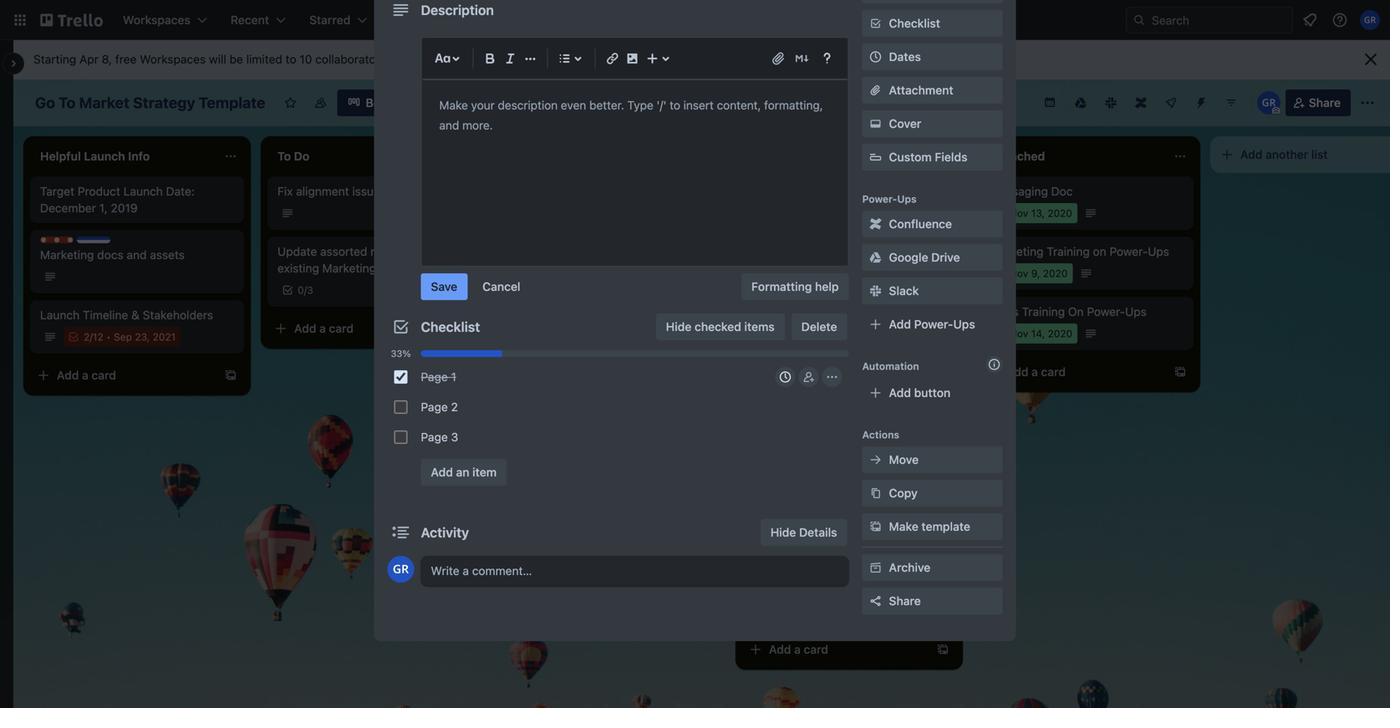Task type: vqa. For each thing, say whether or not it's contained in the screenshot.
Create BUTTON
yes



Task type: describe. For each thing, give the bounding box(es) containing it.
add inside add power-ups link
[[889, 317, 911, 331]]

hide checked items link
[[656, 313, 785, 340]]

move
[[889, 453, 919, 466]]

card for blog
[[804, 642, 828, 656]]

share for the rightmost share button
[[1309, 96, 1341, 110]]

italic ⌘i image
[[500, 48, 520, 69]]

12
[[93, 331, 103, 343]]

add a card for marketing
[[1006, 365, 1066, 379]]

open information menu image
[[1332, 12, 1348, 28]]

13,
[[1031, 207, 1045, 219]]

jul 23, 2020
[[772, 328, 832, 339]]

training for marketing
[[1047, 245, 1090, 258]]

confluence
[[889, 217, 952, 231]]

archive
[[889, 560, 931, 574]]

messaging doc
[[990, 184, 1073, 198]]

item
[[472, 465, 497, 479]]

learn more about collaborator limits link
[[393, 52, 587, 66]]

Nov 14, 2020 checkbox
[[990, 324, 1078, 344]]

create
[[494, 13, 531, 27]]

sm image for confluence
[[867, 216, 884, 232]]

blog post - announcement link
[[752, 243, 946, 260]]

workspaces
[[140, 52, 206, 66]]

apr
[[79, 52, 99, 66]]

page for page 2
[[421, 400, 448, 414]]

fix
[[278, 184, 293, 198]]

0 notifications image
[[1300, 10, 1320, 30]]

go to market strategy template
[[35, 94, 265, 112]]

add inside add button button
[[889, 386, 911, 400]]

Jul 23, 2020 checkbox
[[752, 324, 837, 344]]

power ups image
[[1164, 96, 1178, 110]]

Write a comment text field
[[421, 556, 849, 586]]

2 horizontal spatial on
[[1093, 245, 1106, 258]]

add a card for update
[[294, 321, 354, 335]]

promotion
[[788, 184, 843, 198]]

market
[[79, 94, 130, 112]]

formatting
[[751, 280, 812, 293]]

about
[[457, 52, 488, 66]]

power- down messaging doc link
[[1110, 245, 1148, 258]]

sm image for move
[[867, 451, 884, 468]]

bold ⌘b image
[[480, 48, 500, 69]]

Page 1 checkbox
[[394, 370, 408, 384]]

sm image for google drive
[[867, 249, 884, 266]]

fix alignment issue on /pricing
[[278, 184, 440, 198]]

1,
[[99, 201, 108, 215]]

nov 13, 2020
[[1010, 207, 1072, 219]]

add inside add another list 'button'
[[1241, 148, 1263, 161]]

9,
[[1031, 267, 1040, 279]]

card for update
[[329, 321, 354, 335]]

color: red, title: none image
[[40, 237, 74, 243]]

2020 for doc
[[1048, 207, 1072, 219]]

launch timeline & stakeholders link
[[40, 307, 234, 324]]

1 horizontal spatial share button
[[1285, 89, 1351, 116]]

post
[[780, 245, 804, 258]]

dates button
[[862, 43, 1003, 70]]

add power-ups link
[[862, 311, 1003, 338]]

google
[[889, 250, 928, 264]]

marketing for marketing docs and assets
[[40, 248, 94, 262]]

in-app announcement link
[[752, 303, 946, 320]]

power-ups
[[862, 193, 917, 205]]

add an item button
[[421, 459, 507, 486]]

hide checked items
[[666, 320, 775, 334]]

stakeholders
[[143, 308, 213, 322]]

nov 9, 2020
[[1010, 267, 1068, 279]]

card down •
[[92, 368, 116, 382]]

date:
[[166, 184, 195, 198]]

page 3
[[421, 430, 458, 444]]

Page 3 checkbox
[[394, 431, 408, 444]]

attachment button
[[862, 77, 1003, 104]]

delete
[[801, 320, 837, 334]]

color: blue, title: none image
[[77, 237, 110, 243]]

show menu image
[[1359, 94, 1376, 111]]

timeline
[[83, 308, 128, 322]]

create from template… image
[[224, 369, 237, 382]]

power- down slack
[[914, 317, 953, 331]]

move link
[[862, 446, 1003, 473]]

Nov 13, 2020 checkbox
[[990, 203, 1077, 223]]

custom
[[889, 150, 932, 164]]

training for sales
[[1022, 305, 1065, 318]]

1 horizontal spatial create from template… image
[[936, 643, 950, 656]]

add power-ups
[[889, 317, 975, 331]]

card for marketing
[[1041, 365, 1066, 379]]

to
[[59, 94, 76, 112]]

add a card down the 12
[[57, 368, 116, 382]]

nov 14, 2020
[[1010, 328, 1073, 339]]

sales training on power-ups link
[[990, 303, 1184, 320]]

link image
[[602, 48, 622, 69]]

1 inside checklist group
[[451, 370, 456, 384]]

to
[[286, 52, 296, 66]]

add button
[[889, 386, 951, 400]]

1 vertical spatial announcement
[[792, 305, 874, 318]]

1 vertical spatial greg robinson (gregrobinson96) image
[[387, 556, 414, 583]]

10
[[300, 52, 312, 66]]

limits
[[559, 52, 587, 66]]

existing
[[278, 261, 319, 275]]

23, inside option
[[789, 328, 804, 339]]

0 horizontal spatial share button
[[862, 588, 1003, 614]]

attachment
[[889, 83, 953, 97]]

Board name text field
[[27, 89, 274, 116]]

33%
[[391, 348, 411, 359]]

sm image for archive
[[867, 559, 884, 576]]

Page 2 checkbox
[[394, 400, 408, 414]]

add a card button for marketing
[[980, 359, 1164, 385]]

custom fields button
[[862, 149, 1003, 166]]

on for references
[[431, 245, 445, 258]]

jul for post
[[772, 267, 786, 279]]

product
[[78, 184, 120, 198]]

star or unstar board image
[[284, 96, 297, 110]]

references
[[370, 245, 428, 258]]

update
[[278, 245, 317, 258]]

2019
[[111, 201, 138, 215]]

actions
[[862, 429, 900, 441]]

marketing inside 'update assorted references on existing marketing pages'
[[322, 261, 376, 275]]

board link
[[337, 89, 408, 116]]

and
[[127, 248, 147, 262]]

1 vertical spatial launch
[[40, 308, 80, 322]]

2021
[[153, 331, 176, 343]]

hide details
[[771, 525, 837, 539]]

add a card button down sep at the left of the page
[[30, 362, 214, 389]]

doc
[[1051, 184, 1073, 198]]

0 horizontal spatial 2
[[84, 331, 90, 343]]

image image
[[622, 48, 642, 69]]

dates
[[889, 50, 921, 64]]

board
[[366, 96, 398, 110]]

starting apr 8, free workspaces will be limited to 10 collaborators. learn more about collaborator limits
[[33, 52, 587, 66]]

1 vertical spatial 1
[[882, 605, 887, 617]]

will
[[209, 52, 226, 66]]

jul for app
[[772, 328, 786, 339]]

pages
[[379, 261, 412, 275]]

primary element
[[0, 0, 1390, 40]]

marketing docs and assets link
[[40, 247, 234, 263]]

a for blog
[[794, 642, 801, 656]]

a for marketing
[[1032, 365, 1038, 379]]

power- right on
[[1087, 305, 1125, 318]]

add inside add an item button
[[431, 465, 453, 479]]

slack
[[889, 284, 919, 298]]

checklist button
[[862, 10, 1003, 37]]

assets
[[150, 248, 185, 262]]

items
[[744, 320, 775, 334]]

marketing training on power-ups
[[990, 245, 1169, 258]]

issue
[[352, 184, 380, 198]]

calendar power-up image
[[1043, 95, 1056, 109]]

list
[[1311, 148, 1328, 161]]

page for page 3
[[421, 430, 448, 444]]

workspace visible image
[[314, 96, 327, 110]]

hide for hide details
[[771, 525, 796, 539]]



Task type: locate. For each thing, give the bounding box(es) containing it.
jul 19, 2020
[[772, 267, 830, 279]]

power-
[[862, 193, 897, 205], [1110, 245, 1148, 258], [1087, 305, 1125, 318], [914, 317, 953, 331]]

on up save
[[431, 245, 445, 258]]

hide details link
[[761, 519, 847, 546]]

learn
[[393, 52, 423, 66]]

hide for hide checked items
[[666, 320, 692, 334]]

2020 inside checkbox
[[1043, 267, 1068, 279]]

card
[[329, 321, 354, 335], [1041, 365, 1066, 379], [92, 368, 116, 382], [804, 642, 828, 656]]

add a card down 0 / 3
[[294, 321, 354, 335]]

0 vertical spatial create from template… image
[[461, 322, 475, 335]]

training
[[1047, 245, 1090, 258], [1022, 305, 1065, 318]]

sm image down actions
[[867, 451, 884, 468]]

social promotion link
[[752, 183, 946, 200]]

add a card button down email newsletter link
[[742, 636, 926, 663]]

email newsletter
[[752, 582, 843, 596]]

3 nov from the top
[[1010, 328, 1028, 339]]

checked
[[695, 320, 741, 334]]

save button
[[421, 273, 467, 300]]

marketing
[[990, 245, 1044, 258], [40, 248, 94, 262], [322, 261, 376, 275]]

1 vertical spatial create from template… image
[[1174, 365, 1187, 379]]

on inside 'update assorted references on existing marketing pages'
[[431, 245, 445, 258]]

3 down page 2
[[451, 430, 458, 444]]

sm image for slack
[[867, 283, 884, 299]]

0 vertical spatial 1
[[451, 370, 456, 384]]

blog
[[752, 245, 777, 258]]

share
[[1309, 96, 1341, 110], [889, 594, 921, 608]]

0 horizontal spatial greg robinson (gregrobinson96) image
[[387, 556, 414, 583]]

3 inside checklist group
[[451, 430, 458, 444]]

sm image left cover
[[867, 115, 884, 132]]

a
[[319, 321, 326, 335], [1032, 365, 1038, 379], [82, 368, 88, 382], [794, 642, 801, 656]]

0 vertical spatial 3
[[307, 284, 313, 296]]

/ left •
[[90, 331, 93, 343]]

nov for marketing
[[1010, 267, 1028, 279]]

0 horizontal spatial hide
[[666, 320, 692, 334]]

marketing for marketing training on power-ups
[[990, 245, 1044, 258]]

1
[[451, 370, 456, 384], [882, 605, 887, 617]]

0 vertical spatial checklist
[[889, 16, 940, 30]]

a for update
[[319, 321, 326, 335]]

2 horizontal spatial marketing
[[990, 245, 1044, 258]]

marketing down color: red, title: none image
[[40, 248, 94, 262]]

0 horizontal spatial create from template… image
[[461, 322, 475, 335]]

2020 for app
[[807, 328, 832, 339]]

1 jul from the top
[[772, 267, 786, 279]]

a down 2 / 12 • sep 23, 2021 in the top left of the page
[[82, 368, 88, 382]]

a down nov 14, 2020 checkbox
[[1032, 365, 1038, 379]]

greg robinson (gregrobinson96) image
[[1257, 91, 1280, 115]]

sep
[[114, 331, 132, 343]]

be
[[230, 52, 243, 66]]

open help dialog image
[[817, 48, 837, 69]]

customize views image
[[417, 94, 433, 111]]

/ for 2
[[90, 331, 93, 343]]

1 horizontal spatial checklist
[[889, 16, 940, 30]]

Jul 19, 2020 checkbox
[[752, 263, 835, 283]]

1 horizontal spatial 2
[[451, 400, 458, 414]]

page down page 1
[[421, 400, 448, 414]]

nov inside nov 13, 2020 checkbox
[[1010, 207, 1028, 219]]

delete link
[[791, 313, 847, 340]]

sm image inside archive link
[[867, 559, 884, 576]]

drive
[[931, 250, 960, 264]]

add a card button
[[267, 315, 451, 342], [980, 359, 1164, 385], [30, 362, 214, 389], [742, 636, 926, 663]]

1 horizontal spatial marketing
[[322, 261, 376, 275]]

23, down in-app announcement
[[789, 328, 804, 339]]

another
[[1266, 148, 1308, 161]]

greg robinson (gregrobinson96) image
[[1360, 10, 1380, 30], [387, 556, 414, 583]]

2 nov from the top
[[1010, 267, 1028, 279]]

0 vertical spatial 2
[[84, 331, 90, 343]]

create from template… image for existing
[[461, 322, 475, 335]]

checklist up dates
[[889, 16, 940, 30]]

1 vertical spatial checklist
[[421, 319, 480, 335]]

1 down email newsletter link
[[882, 605, 887, 617]]

automation
[[862, 360, 919, 372]]

2020 for training
[[1043, 267, 1068, 279]]

hide left details
[[771, 525, 796, 539]]

add a card button for update
[[267, 315, 451, 342]]

text styles image
[[433, 48, 453, 69]]

sm image for cover
[[867, 115, 884, 132]]

page down page 2
[[421, 430, 448, 444]]

sm image left google
[[867, 249, 884, 266]]

training up nov 9, 2020
[[1047, 245, 1090, 258]]

share button down archive link
[[862, 588, 1003, 614]]

page 2
[[421, 400, 458, 414]]

3 right 0
[[307, 284, 313, 296]]

sm image inside move "link"
[[867, 451, 884, 468]]

nov left 9,
[[1010, 267, 1028, 279]]

0 horizontal spatial share
[[889, 594, 921, 608]]

checklist group
[[387, 362, 849, 452]]

december
[[40, 201, 96, 215]]

launch left timeline
[[40, 308, 80, 322]]

0 vertical spatial /
[[304, 284, 307, 296]]

jul inside jul 19, 2020 option
[[772, 267, 786, 279]]

messaging doc link
[[990, 183, 1184, 200]]

1 horizontal spatial greg robinson (gregrobinson96) image
[[1360, 10, 1380, 30]]

0 horizontal spatial /
[[90, 331, 93, 343]]

-
[[807, 245, 812, 258]]

jul inside jul 23, 2020 option
[[772, 328, 786, 339]]

free
[[115, 52, 137, 66]]

greg robinson (gregrobinson96) image inside primary element
[[1360, 10, 1380, 30]]

1 vertical spatial 3
[[451, 430, 458, 444]]

1 vertical spatial jul
[[772, 328, 786, 339]]

search image
[[1133, 13, 1146, 27]]

jul up formatting
[[772, 267, 786, 279]]

sales
[[990, 305, 1019, 318]]

docs
[[97, 248, 123, 262]]

target product launch date: december 1, 2019
[[40, 184, 195, 215]]

0 horizontal spatial on
[[383, 184, 397, 198]]

sm image down power-ups
[[867, 216, 884, 232]]

2 horizontal spatial create from template… image
[[1174, 365, 1187, 379]]

1 vertical spatial nov
[[1010, 267, 1028, 279]]

details
[[799, 525, 837, 539]]

2020 right 13,
[[1048, 207, 1072, 219]]

0 vertical spatial share button
[[1285, 89, 1351, 116]]

add a card button down nov 14, 2020
[[980, 359, 1164, 385]]

editor toolbar toolbar
[[429, 45, 841, 72]]

add a card button for blog
[[742, 636, 926, 663]]

2020 right the 14,
[[1048, 328, 1073, 339]]

0 vertical spatial training
[[1047, 245, 1090, 258]]

1 horizontal spatial hide
[[771, 525, 796, 539]]

23, right sep at the left of the page
[[135, 331, 150, 343]]

1 horizontal spatial on
[[431, 245, 445, 258]]

1 vertical spatial share button
[[862, 588, 1003, 614]]

copy
[[889, 486, 918, 500]]

attach and insert link image
[[770, 50, 787, 67]]

2 vertical spatial page
[[421, 430, 448, 444]]

card down newsletter at the right bottom of the page
[[804, 642, 828, 656]]

1 horizontal spatial 1
[[882, 605, 887, 617]]

1 horizontal spatial 3
[[451, 430, 458, 444]]

add another list button
[[1210, 136, 1390, 173]]

sm image left copy
[[867, 485, 884, 502]]

share down archive
[[889, 594, 921, 608]]

share button
[[1285, 89, 1351, 116], [862, 588, 1003, 614]]

Main content area, start typing to enter text. text field
[[439, 95, 831, 135]]

1 page from the top
[[421, 370, 448, 384]]

checklist inside checklist "button"
[[889, 16, 940, 30]]

sm image for copy
[[867, 485, 884, 502]]

2020 inside option
[[805, 267, 830, 279]]

jul down the app
[[772, 328, 786, 339]]

description
[[421, 2, 494, 18]]

cover link
[[862, 110, 1003, 137]]

/ for 0
[[304, 284, 307, 296]]

2020 right 9,
[[1043, 267, 1068, 279]]

sm image inside copy link
[[867, 485, 884, 502]]

view markdown image
[[794, 50, 810, 67]]

sm image
[[867, 518, 884, 535]]

0 vertical spatial share
[[1309, 96, 1341, 110]]

2 inside checklist group
[[451, 400, 458, 414]]

2 page from the top
[[421, 400, 448, 414]]

announcement up help
[[815, 245, 897, 258]]

2 jul from the top
[[772, 328, 786, 339]]

social promotion
[[752, 184, 843, 198]]

0 vertical spatial hide
[[666, 320, 692, 334]]

marketing up nov 9, 2020 checkbox
[[990, 245, 1044, 258]]

2020 for post
[[805, 267, 830, 279]]

cover
[[889, 117, 921, 130]]

add a card
[[294, 321, 354, 335], [1006, 365, 1066, 379], [57, 368, 116, 382], [769, 642, 828, 656]]

sm image inside cover link
[[867, 115, 884, 132]]

launch up 2019
[[123, 184, 163, 198]]

nov inside nov 9, 2020 checkbox
[[1010, 267, 1028, 279]]

email
[[752, 582, 781, 596]]

announcement
[[815, 245, 897, 258], [792, 305, 874, 318]]

Nov 9, 2020 checkbox
[[990, 263, 1073, 283]]

save
[[431, 280, 457, 293]]

0 vertical spatial announcement
[[815, 245, 897, 258]]

sm image up email newsletter link
[[867, 559, 884, 576]]

nov inside nov 14, 2020 checkbox
[[1010, 328, 1028, 339]]

on down messaging doc link
[[1093, 245, 1106, 258]]

/pricing
[[400, 184, 440, 198]]

create button
[[484, 7, 541, 33]]

2 left the 12
[[84, 331, 90, 343]]

archive link
[[862, 554, 1003, 581]]

google drive
[[889, 250, 960, 264]]

sm image
[[867, 115, 884, 132], [867, 216, 884, 232], [867, 249, 884, 266], [867, 283, 884, 299], [824, 369, 841, 385], [867, 451, 884, 468], [867, 485, 884, 502], [867, 559, 884, 576]]

sm image down the delete link on the top right
[[824, 369, 841, 385]]

0 / 3
[[298, 284, 313, 296]]

add
[[1241, 148, 1263, 161], [889, 317, 911, 331], [294, 321, 316, 335], [1006, 365, 1029, 379], [57, 368, 79, 382], [889, 386, 911, 400], [431, 465, 453, 479], [769, 642, 791, 656]]

nov left 13,
[[1010, 207, 1028, 219]]

add a card down the 14,
[[1006, 365, 1066, 379]]

cancel
[[483, 280, 520, 293]]

2 up page 3
[[451, 400, 458, 414]]

0 horizontal spatial 23,
[[135, 331, 150, 343]]

1 up page 2
[[451, 370, 456, 384]]

2020 inside option
[[807, 328, 832, 339]]

2 vertical spatial nov
[[1010, 328, 1028, 339]]

power- up "confluence" at the right
[[862, 193, 897, 205]]

1 horizontal spatial 23,
[[789, 328, 804, 339]]

1 horizontal spatial /
[[304, 284, 307, 296]]

0 horizontal spatial marketing
[[40, 248, 94, 262]]

add an item
[[431, 465, 497, 479]]

a down 'update assorted references on existing marketing pages'
[[319, 321, 326, 335]]

0 vertical spatial nov
[[1010, 207, 1028, 219]]

1 nov from the top
[[1010, 207, 1028, 219]]

0 horizontal spatial checklist
[[421, 319, 480, 335]]

/ down existing
[[304, 284, 307, 296]]

nov for messaging
[[1010, 207, 1028, 219]]

3
[[307, 284, 313, 296], [451, 430, 458, 444]]

share for the leftmost share button
[[889, 594, 921, 608]]

update assorted references on existing marketing pages
[[278, 245, 445, 275]]

a down email newsletter
[[794, 642, 801, 656]]

announcement up delete
[[792, 305, 874, 318]]

19,
[[789, 267, 803, 279]]

hide left "checked"
[[666, 320, 692, 334]]

1 vertical spatial page
[[421, 400, 448, 414]]

marketing docs and assets
[[40, 248, 185, 262]]

2 vertical spatial create from template… image
[[936, 643, 950, 656]]

on for issue
[[383, 184, 397, 198]]

update assorted references on existing marketing pages link
[[278, 243, 471, 277]]

nov left the 14,
[[1010, 328, 1028, 339]]

2020 up help
[[805, 267, 830, 279]]

1 vertical spatial share
[[889, 594, 921, 608]]

0 horizontal spatial 3
[[307, 284, 313, 296]]

on right issue
[[383, 184, 397, 198]]

add a card for blog
[[769, 642, 828, 656]]

0 vertical spatial launch
[[123, 184, 163, 198]]

1 vertical spatial training
[[1022, 305, 1065, 318]]

share left show menu icon
[[1309, 96, 1341, 110]]

page up page 2
[[421, 370, 448, 384]]

1 horizontal spatial launch
[[123, 184, 163, 198]]

button
[[914, 386, 951, 400]]

target
[[40, 184, 74, 198]]

sm image left slack
[[867, 283, 884, 299]]

card down 'update assorted references on existing marketing pages'
[[329, 321, 354, 335]]

0 horizontal spatial launch
[[40, 308, 80, 322]]

lists image
[[555, 48, 575, 69]]

page for page 1
[[421, 370, 448, 384]]

Search field
[[1146, 8, 1292, 33]]

marketing down assorted
[[322, 261, 376, 275]]

1 horizontal spatial share
[[1309, 96, 1341, 110]]

collaborators.
[[315, 52, 389, 66]]

hide
[[666, 320, 692, 334], [771, 525, 796, 539]]

0
[[298, 284, 304, 296]]

launch inside target product launch date: december 1, 2019
[[123, 184, 163, 198]]

share button left show menu icon
[[1285, 89, 1351, 116]]

sm image inside checklist group
[[824, 369, 841, 385]]

1 vertical spatial 2
[[451, 400, 458, 414]]

0 horizontal spatial 1
[[451, 370, 456, 384]]

1 vertical spatial /
[[90, 331, 93, 343]]

make template link
[[862, 513, 1003, 540]]

2
[[84, 331, 90, 343], [451, 400, 458, 414]]

create from template… image for ups
[[1174, 365, 1187, 379]]

social
[[752, 184, 785, 198]]

2020 down in-app announcement
[[807, 328, 832, 339]]

0 vertical spatial page
[[421, 370, 448, 384]]

add button button
[[862, 380, 1003, 406]]

nov
[[1010, 207, 1028, 219], [1010, 267, 1028, 279], [1010, 328, 1028, 339]]

go
[[35, 94, 55, 112]]

3 page from the top
[[421, 430, 448, 444]]

limited
[[246, 52, 282, 66]]

card down nov 14, 2020
[[1041, 365, 1066, 379]]

add a card down email newsletter
[[769, 642, 828, 656]]

on
[[1068, 305, 1084, 318]]

0 vertical spatial greg robinson (gregrobinson96) image
[[1360, 10, 1380, 30]]

create from template… image
[[461, 322, 475, 335], [1174, 365, 1187, 379], [936, 643, 950, 656]]

checklist down save button
[[421, 319, 480, 335]]

more formatting image
[[520, 48, 540, 69]]

in-
[[752, 305, 767, 318]]

template
[[922, 520, 970, 533]]

0 vertical spatial jul
[[772, 267, 786, 279]]

add a card button up 33%
[[267, 315, 451, 342]]

training up nov 14, 2020
[[1022, 305, 1065, 318]]

assorted
[[320, 245, 367, 258]]

formatting help link
[[741, 273, 849, 300]]

1 vertical spatial hide
[[771, 525, 796, 539]]

activity
[[421, 525, 469, 540]]



